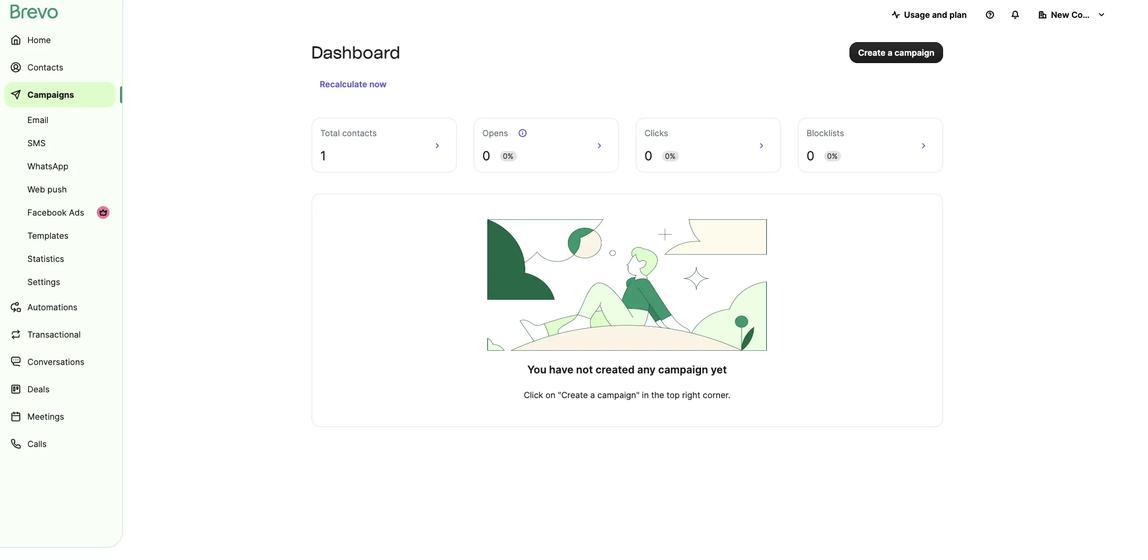 Task type: vqa. For each thing, say whether or not it's contained in the screenshot.
may
no



Task type: locate. For each thing, give the bounding box(es) containing it.
company
[[1071, 9, 1110, 20]]

settings
[[27, 277, 60, 287]]

2 0 from the left
[[644, 148, 652, 164]]

0 horizontal spatial campaign
[[658, 364, 708, 376]]

0 horizontal spatial 0%
[[503, 152, 513, 161]]

whatsapp link
[[4, 156, 116, 177]]

plan
[[949, 9, 967, 20]]

you
[[527, 364, 546, 376]]

total
[[320, 128, 340, 138]]

yet
[[711, 364, 727, 376]]

transactional link
[[4, 322, 116, 347]]

facebook ads link
[[4, 202, 116, 223]]

0% down blocklists
[[827, 152, 838, 161]]

new
[[1051, 9, 1069, 20]]

new company
[[1051, 9, 1110, 20]]

1 horizontal spatial 0
[[644, 148, 652, 164]]

contacts
[[27, 62, 63, 73]]

1 horizontal spatial 0%
[[665, 152, 676, 161]]

now
[[369, 79, 386, 89]]

any
[[637, 364, 656, 376]]

0% down clicks
[[665, 152, 676, 161]]

3 0 from the left
[[807, 148, 814, 164]]

0 vertical spatial a
[[888, 47, 892, 58]]

recalculate now button
[[316, 76, 391, 93]]

campaign
[[894, 47, 934, 58], [658, 364, 708, 376]]

push
[[47, 184, 67, 195]]

calls link
[[4, 432, 116, 457]]

contacts
[[342, 128, 377, 138]]

0 horizontal spatial 0
[[482, 148, 490, 164]]

the
[[651, 390, 664, 401]]

1 0 from the left
[[482, 148, 490, 164]]

calls
[[27, 439, 47, 449]]

total contacts
[[320, 128, 377, 138]]

deals
[[27, 384, 49, 395]]

right
[[682, 390, 700, 401]]

campaign inside button
[[894, 47, 934, 58]]

1 horizontal spatial campaign
[[894, 47, 934, 58]]

campaign"
[[597, 390, 640, 401]]

settings link
[[4, 272, 116, 293]]

0% down opens
[[503, 152, 513, 161]]

automations
[[27, 302, 77, 313]]

0 down blocklists
[[807, 148, 814, 164]]

a
[[888, 47, 892, 58], [590, 390, 595, 401]]

2 horizontal spatial 0%
[[827, 152, 838, 161]]

campaign down usage
[[894, 47, 934, 58]]

sms
[[27, 138, 46, 148]]

a right "create
[[590, 390, 595, 401]]

0 down clicks
[[644, 148, 652, 164]]

facebook
[[27, 207, 67, 218]]

campaign up right
[[658, 364, 708, 376]]

1
[[320, 148, 326, 164]]

3 0% from the left
[[827, 152, 838, 161]]

meetings link
[[4, 404, 116, 429]]

0 down opens
[[482, 148, 490, 164]]

0%
[[503, 152, 513, 161], [665, 152, 676, 161], [827, 152, 838, 161]]

opens
[[482, 128, 508, 138]]

created
[[596, 364, 635, 376]]

campaigns
[[27, 89, 74, 100]]

web
[[27, 184, 45, 195]]

facebook ads
[[27, 207, 84, 218]]

a right create
[[888, 47, 892, 58]]

email
[[27, 115, 48, 125]]

2 0% from the left
[[665, 152, 676, 161]]

automations link
[[4, 295, 116, 320]]

whatsapp
[[27, 161, 68, 172]]

0
[[482, 148, 490, 164], [644, 148, 652, 164], [807, 148, 814, 164]]

transactional
[[27, 329, 81, 340]]

usage and plan
[[904, 9, 967, 20]]

email link
[[4, 109, 116, 131]]

0 horizontal spatial a
[[590, 390, 595, 401]]

0 for clicks
[[644, 148, 652, 164]]

not
[[576, 364, 593, 376]]

usage and plan button
[[883, 4, 975, 25]]

contacts link
[[4, 55, 116, 80]]

1 horizontal spatial a
[[888, 47, 892, 58]]

0 vertical spatial campaign
[[894, 47, 934, 58]]

2 horizontal spatial 0
[[807, 148, 814, 164]]

dashboard
[[311, 43, 400, 63]]

"create
[[558, 390, 588, 401]]

home
[[27, 35, 51, 45]]



Task type: describe. For each thing, give the bounding box(es) containing it.
1 vertical spatial campaign
[[658, 364, 708, 376]]

create a campaign
[[858, 47, 934, 58]]

you have not created any campaign yet
[[527, 364, 727, 376]]

click
[[524, 390, 543, 401]]

left___rvooi image
[[99, 208, 107, 217]]

create
[[858, 47, 885, 58]]

on
[[546, 390, 555, 401]]

conversations
[[27, 357, 84, 367]]

a inside create a campaign button
[[888, 47, 892, 58]]

1 0% from the left
[[503, 152, 513, 161]]

meetings
[[27, 412, 64, 422]]

web push
[[27, 184, 67, 195]]

campaigns link
[[4, 82, 116, 107]]

sms link
[[4, 133, 116, 154]]

new company button
[[1030, 4, 1114, 25]]

ads
[[69, 207, 84, 218]]

1 vertical spatial a
[[590, 390, 595, 401]]

have
[[549, 364, 573, 376]]

corner.
[[703, 390, 730, 401]]

and
[[932, 9, 947, 20]]

create a campaign button
[[850, 42, 943, 63]]

statistics link
[[4, 248, 116, 269]]

blocklists
[[807, 128, 844, 138]]

deals link
[[4, 377, 116, 402]]

recalculate
[[320, 79, 367, 89]]

top
[[667, 390, 680, 401]]

click on "create a campaign" in the top right corner.
[[524, 390, 730, 401]]

0% for blocklists
[[827, 152, 838, 161]]

usage
[[904, 9, 930, 20]]

clicks
[[644, 128, 668, 138]]

in
[[642, 390, 649, 401]]

0 for blocklists
[[807, 148, 814, 164]]

templates link
[[4, 225, 116, 246]]

home link
[[4, 27, 116, 53]]

statistics
[[27, 254, 64, 264]]

recalculate now
[[320, 79, 386, 89]]

web push link
[[4, 179, 116, 200]]

conversations link
[[4, 349, 116, 375]]

0% for clicks
[[665, 152, 676, 161]]

templates
[[27, 231, 69, 241]]



